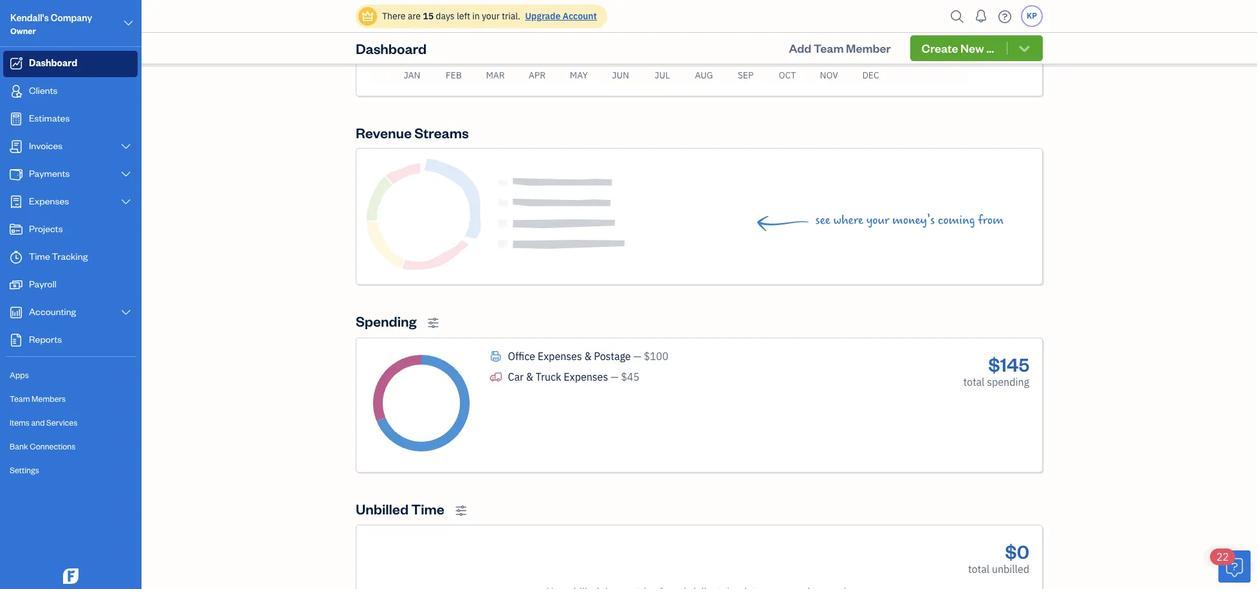 Task type: vqa. For each thing, say whether or not it's contained in the screenshot.
found
no



Task type: describe. For each thing, give the bounding box(es) containing it.
invoice image
[[8, 140, 24, 153]]

clients link
[[3, 78, 138, 105]]

kendall's
[[10, 12, 49, 24]]

— for postage
[[633, 350, 641, 363]]

payment image
[[8, 168, 24, 181]]

22 button
[[1210, 549, 1251, 583]]

payments
[[29, 167, 70, 180]]

postage
[[594, 350, 631, 363]]

see where your money's coming from
[[815, 213, 1004, 228]]

see
[[815, 213, 831, 228]]

upgrade
[[525, 10, 561, 22]]

expenses link
[[3, 189, 138, 216]]

in
[[472, 10, 480, 22]]

total for $0
[[968, 563, 990, 576]]

22
[[1217, 551, 1229, 564]]

new
[[961, 41, 984, 55]]

items
[[10, 418, 30, 428]]

unbilled
[[992, 563, 1029, 576]]

coming
[[938, 213, 975, 228]]

…
[[987, 41, 994, 55]]

$145 total spending
[[963, 352, 1029, 389]]

reports link
[[3, 327, 138, 354]]

— for expenses
[[611, 371, 619, 383]]

chevron large down image for payments
[[120, 169, 132, 180]]

invoices
[[29, 140, 63, 152]]

time tracking link
[[3, 244, 138, 271]]

projects
[[29, 223, 63, 235]]

1 horizontal spatial your
[[866, 213, 889, 228]]

trial.
[[502, 10, 520, 22]]

payroll
[[29, 278, 57, 290]]

tracking
[[52, 250, 88, 263]]

kendall's company owner
[[10, 12, 92, 36]]

add team member button
[[777, 35, 903, 61]]

$100
[[644, 350, 669, 363]]

bank
[[10, 441, 28, 452]]

bank connections
[[10, 441, 76, 452]]

where
[[834, 213, 863, 228]]

payments link
[[3, 161, 138, 188]]

office
[[508, 350, 535, 363]]

car & truck expenses — $45
[[508, 371, 640, 383]]

$145
[[988, 352, 1029, 376]]

team inside add team member button
[[814, 41, 844, 55]]

reports
[[29, 333, 62, 346]]

chevron large down image for accounting
[[120, 308, 132, 318]]

add
[[789, 41, 811, 55]]

time tracking
[[29, 250, 88, 263]]

revenue
[[356, 124, 412, 142]]

0 vertical spatial your
[[482, 10, 500, 22]]

estimates
[[29, 112, 70, 124]]

1 horizontal spatial &
[[584, 350, 592, 363]]

team inside team members link
[[10, 394, 30, 404]]

spending
[[987, 376, 1029, 389]]

unbilled time
[[356, 500, 444, 518]]

payroll link
[[3, 272, 138, 299]]

crown image
[[361, 9, 374, 23]]

kp
[[1027, 11, 1037, 21]]

dashboard link
[[3, 51, 138, 77]]

car
[[508, 371, 524, 383]]

upgrade account link
[[523, 10, 597, 22]]

chevron large down image for invoices
[[120, 142, 132, 152]]

accounting
[[29, 306, 76, 318]]

1 vertical spatial &
[[526, 371, 533, 383]]

$45
[[621, 371, 640, 383]]

go to help image
[[995, 7, 1015, 26]]



Task type: locate. For each thing, give the bounding box(es) containing it.
& right 'car'
[[526, 371, 533, 383]]

resource center badge image
[[1219, 551, 1251, 583]]

chevron large down image down payroll link
[[120, 308, 132, 318]]

money image
[[8, 279, 24, 291]]

report image
[[8, 334, 24, 347]]

revenue streams
[[356, 124, 469, 142]]

time
[[29, 250, 50, 263], [411, 500, 444, 518]]

—
[[633, 350, 641, 363], [611, 371, 619, 383]]

0 vertical spatial &
[[584, 350, 592, 363]]

items and services link
[[3, 412, 138, 434]]

project image
[[8, 223, 24, 236]]

your right where
[[866, 213, 889, 228]]

team up items
[[10, 394, 30, 404]]

create new …
[[922, 41, 994, 55]]

there
[[382, 10, 406, 22]]

create
[[922, 41, 958, 55]]

team members link
[[3, 388, 138, 410]]

1 vertical spatial time
[[411, 500, 444, 518]]

chevron large down image inside payments link
[[120, 169, 132, 180]]

total inside '$0 total unbilled'
[[968, 563, 990, 576]]

chevron large down image inside accounting link
[[120, 308, 132, 318]]

client image
[[8, 85, 24, 98]]

$0 total unbilled
[[968, 539, 1029, 576]]

add team member
[[789, 41, 891, 55]]

0 vertical spatial chevron large down image
[[120, 142, 132, 152]]

0 horizontal spatial team
[[10, 394, 30, 404]]

money's
[[892, 213, 935, 228]]

kp button
[[1021, 5, 1043, 27]]

15
[[423, 10, 434, 22]]

your
[[482, 10, 500, 22], [866, 213, 889, 228]]

main element
[[0, 0, 174, 589]]

and
[[31, 418, 45, 428]]

0 vertical spatial time
[[29, 250, 50, 263]]

expenses inside main element
[[29, 195, 69, 207]]

— left '$100'
[[633, 350, 641, 363]]

unbilled time filters image
[[455, 505, 467, 517]]

total left the spending
[[963, 376, 985, 389]]

are
[[408, 10, 421, 22]]

2 chevron large down image from the top
[[120, 169, 132, 180]]

notifications image
[[971, 3, 992, 29]]

— left $45
[[611, 371, 619, 383]]

0 horizontal spatial dashboard
[[29, 57, 77, 69]]

time right the "timer" icon
[[29, 250, 50, 263]]

projects link
[[3, 217, 138, 243]]

streams
[[414, 124, 469, 142]]

chevron large down image
[[120, 142, 132, 152], [120, 169, 132, 180], [120, 308, 132, 318]]

spending
[[356, 312, 417, 330]]

time left unbilled time filters image
[[411, 500, 444, 518]]

expense image
[[8, 196, 24, 208]]

office expenses & postage — $100
[[508, 350, 669, 363]]

total left "unbilled"
[[968, 563, 990, 576]]

spending filters image
[[427, 317, 439, 329]]

dashboard
[[356, 39, 427, 57], [29, 57, 77, 69]]

0 horizontal spatial &
[[526, 371, 533, 383]]

left
[[457, 10, 470, 22]]

1 vertical spatial total
[[968, 563, 990, 576]]

freshbooks image
[[60, 569, 81, 584]]

clients
[[29, 84, 58, 97]]

search image
[[947, 7, 968, 26]]

chevron large down image inside invoices 'link'
[[120, 142, 132, 152]]

1 horizontal spatial dashboard
[[356, 39, 427, 57]]

expenses down office expenses & postage — $100
[[564, 371, 608, 383]]

team members
[[10, 394, 66, 404]]

days
[[436, 10, 455, 22]]

team right add
[[814, 41, 844, 55]]

apps
[[10, 370, 29, 380]]

team
[[814, 41, 844, 55], [10, 394, 30, 404]]

chevron large down image
[[123, 15, 134, 31], [120, 197, 132, 207]]

1 chevron large down image from the top
[[120, 142, 132, 152]]

dashboard down there
[[356, 39, 427, 57]]

dashboard image
[[8, 57, 24, 70]]

invoices link
[[3, 134, 138, 160]]

total for $145
[[963, 376, 985, 389]]

expenses down payments
[[29, 195, 69, 207]]

chevrondown image
[[1017, 42, 1032, 55]]

2 vertical spatial chevron large down image
[[120, 308, 132, 318]]

2 vertical spatial expenses
[[564, 371, 608, 383]]

services
[[46, 418, 78, 428]]

0 vertical spatial chevron large down image
[[123, 15, 134, 31]]

chart image
[[8, 306, 24, 319]]

expenses up the truck
[[538, 350, 582, 363]]

dashboard inside main element
[[29, 57, 77, 69]]

0 vertical spatial total
[[963, 376, 985, 389]]

1 horizontal spatial time
[[411, 500, 444, 518]]

company
[[51, 12, 92, 24]]

member
[[846, 41, 891, 55]]

3 chevron large down image from the top
[[120, 308, 132, 318]]

bank connections link
[[3, 436, 138, 458]]

chevron large down image right company
[[123, 15, 134, 31]]

items and services
[[10, 418, 78, 428]]

estimates link
[[3, 106, 138, 133]]

expenses
[[29, 195, 69, 207], [538, 350, 582, 363], [564, 371, 608, 383]]

chevron large down image down invoices 'link'
[[120, 169, 132, 180]]

time inside "link"
[[29, 250, 50, 263]]

create new … button
[[910, 35, 1043, 61]]

0 horizontal spatial —
[[611, 371, 619, 383]]

apps link
[[3, 364, 138, 387]]

owner
[[10, 26, 36, 36]]

0 vertical spatial —
[[633, 350, 641, 363]]

your right in
[[482, 10, 500, 22]]

accounting link
[[3, 300, 138, 326]]

members
[[32, 394, 66, 404]]

1 horizontal spatial team
[[814, 41, 844, 55]]

from
[[978, 213, 1004, 228]]

0 vertical spatial team
[[814, 41, 844, 55]]

0 horizontal spatial your
[[482, 10, 500, 22]]

total
[[963, 376, 985, 389], [968, 563, 990, 576]]

0 horizontal spatial time
[[29, 250, 50, 263]]

there are 15 days left in your trial. upgrade account
[[382, 10, 597, 22]]

connections
[[30, 441, 76, 452]]

1 vertical spatial your
[[866, 213, 889, 228]]

timer image
[[8, 251, 24, 264]]

0 vertical spatial expenses
[[29, 195, 69, 207]]

settings link
[[3, 459, 138, 482]]

chevron large down image inside expenses link
[[120, 197, 132, 207]]

estimate image
[[8, 113, 24, 125]]

chevron large down image down payments link
[[120, 197, 132, 207]]

1 vertical spatial chevron large down image
[[120, 197, 132, 207]]

dashboard up the clients
[[29, 57, 77, 69]]

1 vertical spatial team
[[10, 394, 30, 404]]

1 horizontal spatial —
[[633, 350, 641, 363]]

account
[[563, 10, 597, 22]]

total inside the "$145 total spending"
[[963, 376, 985, 389]]

1 vertical spatial —
[[611, 371, 619, 383]]

truck
[[536, 371, 561, 383]]

settings
[[10, 465, 39, 475]]

unbilled
[[356, 500, 409, 518]]

&
[[584, 350, 592, 363], [526, 371, 533, 383]]

chevron large down image down estimates link
[[120, 142, 132, 152]]

1 vertical spatial expenses
[[538, 350, 582, 363]]

& left postage
[[584, 350, 592, 363]]

$0
[[1005, 539, 1029, 564]]

1 vertical spatial chevron large down image
[[120, 169, 132, 180]]



